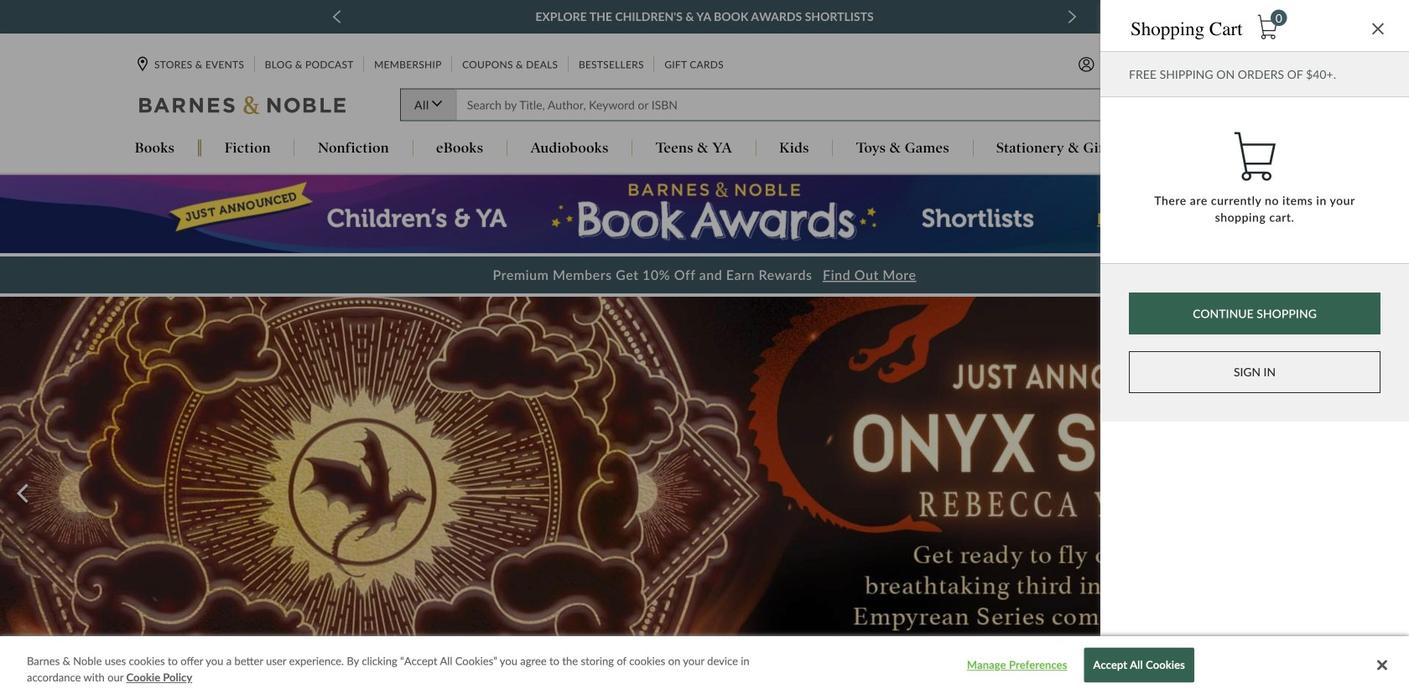 Task type: locate. For each thing, give the bounding box(es) containing it.
None field
[[456, 89, 1120, 121]]

search image
[[1136, 97, 1153, 114]]

privacy alert dialog
[[0, 637, 1410, 695]]

main content
[[0, 174, 1410, 695]]

logo image
[[139, 95, 347, 119]]

previous slide / item image
[[333, 10, 341, 23]]

next slide / item image
[[1069, 10, 1077, 23]]

nook press cart image
[[1234, 131, 1276, 183]]

just announced the barnes & noble children's & ya book awards shortlists.  explore now image
[[0, 175, 1410, 253]]



Task type: describe. For each thing, give the bounding box(es) containing it.
just announced from rebecca yarros. get ready to fly or die in the breathtaking third installment in the empyrean series coming january 2025. pre-order image
[[0, 244, 1410, 695]]

cart image
[[1257, 15, 1279, 40]]



Task type: vqa. For each thing, say whether or not it's contained in the screenshot.
the one
no



